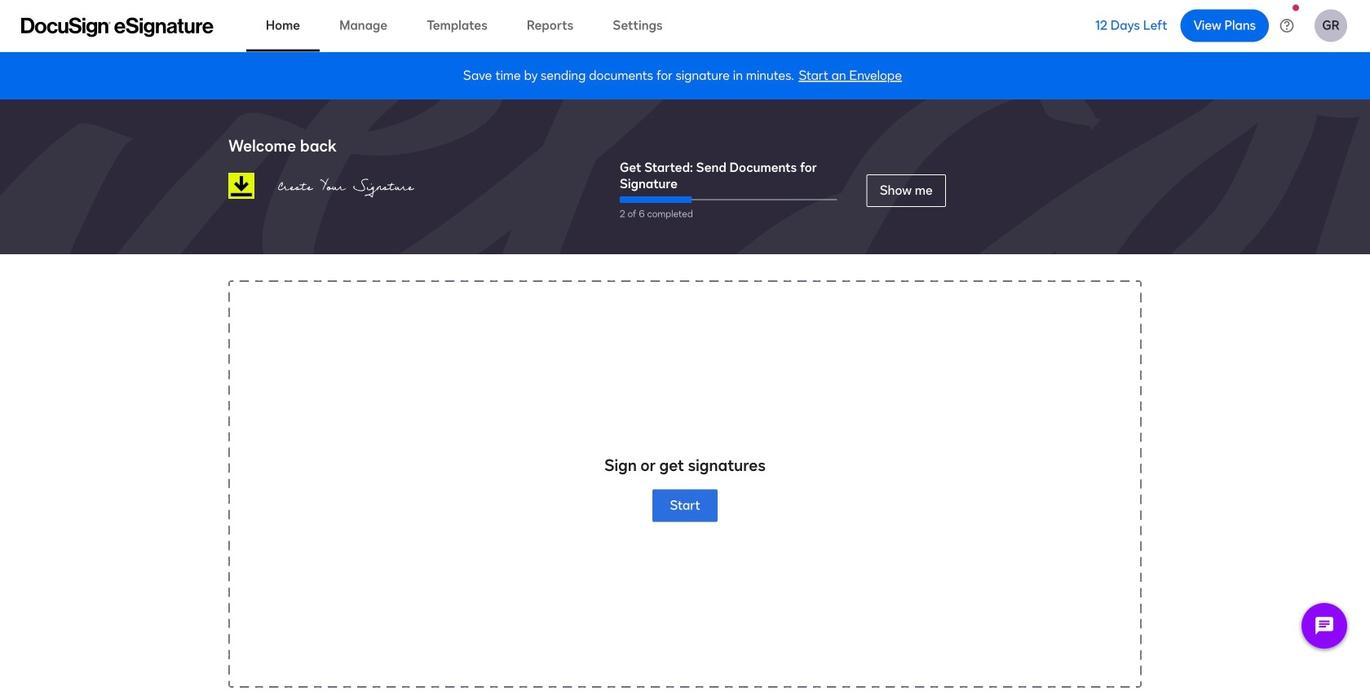 Task type: locate. For each thing, give the bounding box(es) containing it.
docusignlogo image
[[228, 173, 255, 199]]



Task type: describe. For each thing, give the bounding box(es) containing it.
docusign esignature image
[[21, 18, 214, 37]]



Task type: vqa. For each thing, say whether or not it's contained in the screenshot.
docusign esignature IMAGE
yes



